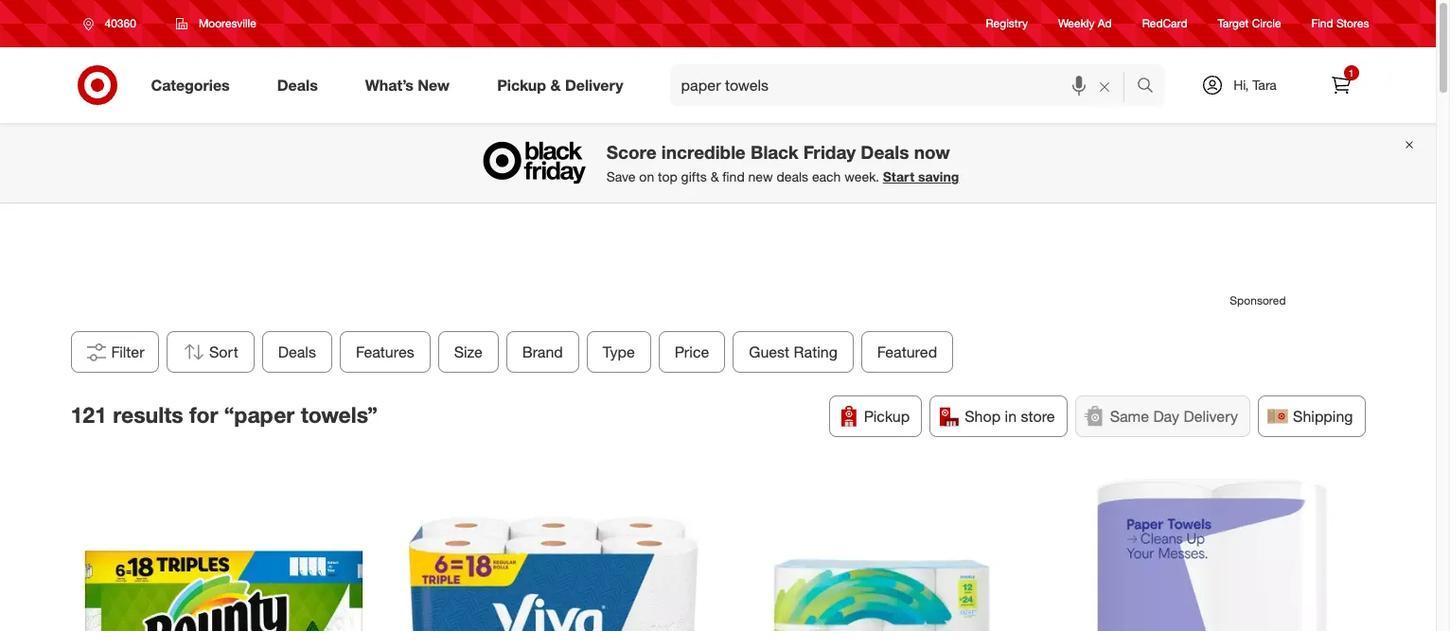 Task type: locate. For each thing, give the bounding box(es) containing it.
same day delivery
[[1110, 407, 1238, 426]]

what's
[[365, 75, 414, 94]]

0 vertical spatial deals
[[277, 75, 318, 94]]

top
[[658, 169, 678, 185]]

day
[[1153, 407, 1180, 426]]

1 horizontal spatial &
[[711, 169, 719, 185]]

search
[[1128, 77, 1173, 96]]

target circle
[[1218, 16, 1281, 31]]

delivery for pickup & delivery
[[565, 75, 623, 94]]

save
[[607, 169, 636, 185]]

1 horizontal spatial delivery
[[1184, 407, 1238, 426]]

categories link
[[135, 64, 253, 106]]

target circle link
[[1218, 16, 1281, 32]]

guest rating button
[[733, 331, 853, 373]]

pickup for pickup
[[864, 407, 910, 426]]

in
[[1005, 407, 1017, 426]]

start
[[883, 169, 915, 185]]

weekly ad link
[[1058, 16, 1112, 32]]

deals up "paper
[[278, 343, 316, 362]]

delivery right day
[[1184, 407, 1238, 426]]

brand button
[[506, 331, 579, 373]]

size button
[[438, 331, 498, 373]]

1 vertical spatial delivery
[[1184, 407, 1238, 426]]

week.
[[845, 169, 879, 185]]

viva multi-surface paper towels - 6 triple rolls image
[[407, 479, 700, 631], [407, 479, 700, 631]]

sort button
[[166, 331, 254, 373]]

deals inside button
[[278, 343, 316, 362]]

deals
[[277, 75, 318, 94], [861, 141, 909, 163], [278, 343, 316, 362]]

1 vertical spatial deals
[[861, 141, 909, 163]]

same
[[1110, 407, 1149, 426]]

filter button
[[71, 331, 159, 373]]

registry link
[[986, 16, 1028, 32]]

redcard
[[1142, 16, 1188, 31]]

0 vertical spatial &
[[550, 75, 561, 94]]

0 vertical spatial delivery
[[565, 75, 623, 94]]

1
[[1349, 67, 1354, 79]]

1 vertical spatial &
[[711, 169, 719, 185]]

score
[[607, 141, 657, 163]]

pickup inside button
[[864, 407, 910, 426]]

0 horizontal spatial pickup
[[497, 75, 546, 94]]

2 vertical spatial deals
[[278, 343, 316, 362]]

pickup & delivery
[[497, 75, 623, 94]]

find
[[723, 169, 745, 185]]

hi,
[[1234, 77, 1249, 93]]

deals for deals link
[[277, 75, 318, 94]]

type
[[602, 343, 635, 362]]

find stores link
[[1312, 16, 1369, 32]]

sponsored
[[1230, 293, 1286, 308]]

make-a-size paper towels - smartly™ image
[[1066, 479, 1358, 631], [1066, 479, 1358, 631]]

deals inside score incredible black friday deals now save on top gifts & find new deals each week. start saving
[[861, 141, 909, 163]]

0 horizontal spatial &
[[550, 75, 561, 94]]

weekly ad
[[1058, 16, 1112, 31]]

deals up start
[[861, 141, 909, 163]]

0 vertical spatial pickup
[[497, 75, 546, 94]]

delivery up score
[[565, 75, 623, 94]]

deals left "what's"
[[277, 75, 318, 94]]

"paper
[[224, 401, 295, 428]]

score incredible black friday deals now save on top gifts & find new deals each week. start saving
[[607, 141, 959, 185]]

pickup down featured
[[864, 407, 910, 426]]

bounty select-a-size paper towels image
[[78, 479, 370, 631], [78, 479, 370, 631]]

delivery
[[565, 75, 623, 94], [1184, 407, 1238, 426]]

new
[[748, 169, 773, 185]]

find stores
[[1312, 16, 1369, 31]]

pickup right new
[[497, 75, 546, 94]]

make-a-size paper towels - up & up™ image
[[736, 479, 1029, 631], [736, 479, 1029, 631]]

redcard link
[[1142, 16, 1188, 32]]

1 horizontal spatial pickup
[[864, 407, 910, 426]]

stores
[[1337, 16, 1369, 31]]

pickup
[[497, 75, 546, 94], [864, 407, 910, 426]]

1 vertical spatial pickup
[[864, 407, 910, 426]]

friday
[[804, 141, 856, 163]]

delivery inside button
[[1184, 407, 1238, 426]]

for
[[189, 401, 218, 428]]

&
[[550, 75, 561, 94], [711, 169, 719, 185]]

deals link
[[261, 64, 341, 106]]

0 horizontal spatial delivery
[[565, 75, 623, 94]]

shop in store button
[[930, 396, 1067, 437]]

1 link
[[1320, 64, 1362, 106]]



Task type: vqa. For each thing, say whether or not it's contained in the screenshot.
Viva Multi-Surface Paper Towels - 6 Triple Rolls 'image'
yes



Task type: describe. For each thing, give the bounding box(es) containing it.
size
[[454, 343, 482, 362]]

deals for deals button
[[278, 343, 316, 362]]

shop
[[965, 407, 1001, 426]]

deals
[[777, 169, 808, 185]]

40360 button
[[71, 7, 156, 41]]

what's new link
[[349, 64, 473, 106]]

type button
[[586, 331, 651, 373]]

pickup & delivery link
[[481, 64, 647, 106]]

categories
[[151, 75, 230, 94]]

rating
[[793, 343, 837, 362]]

guest rating
[[749, 343, 837, 362]]

new
[[418, 75, 450, 94]]

pickup button
[[829, 396, 922, 437]]

mooresville
[[199, 16, 256, 30]]

What can we help you find? suggestions appear below search field
[[670, 64, 1141, 106]]

registry
[[986, 16, 1028, 31]]

shipping
[[1293, 407, 1353, 426]]

121 results for "paper towels"
[[71, 401, 377, 428]]

weekly
[[1058, 16, 1095, 31]]

incredible
[[662, 141, 746, 163]]

brand
[[522, 343, 563, 362]]

price
[[674, 343, 709, 362]]

each
[[812, 169, 841, 185]]

featured button
[[861, 331, 953, 373]]

guest
[[749, 343, 789, 362]]

hi, tara
[[1234, 77, 1277, 93]]

shop in store
[[965, 407, 1055, 426]]

results
[[113, 401, 183, 428]]

same day delivery button
[[1075, 396, 1251, 437]]

sort
[[209, 343, 238, 362]]

deals button
[[262, 331, 332, 373]]

features button
[[339, 331, 430, 373]]

tara
[[1253, 77, 1277, 93]]

circle
[[1252, 16, 1281, 31]]

saving
[[918, 169, 959, 185]]

& inside score incredible black friday deals now save on top gifts & find new deals each week. start saving
[[711, 169, 719, 185]]

121
[[71, 401, 107, 428]]

delivery for same day delivery
[[1184, 407, 1238, 426]]

featured
[[877, 343, 937, 362]]

mooresville button
[[164, 7, 269, 41]]

on
[[639, 169, 654, 185]]

ad
[[1098, 16, 1112, 31]]

target
[[1218, 16, 1249, 31]]

search button
[[1128, 64, 1173, 110]]

price button
[[658, 331, 725, 373]]

gifts
[[681, 169, 707, 185]]

find
[[1312, 16, 1333, 31]]

features
[[355, 343, 414, 362]]

what's new
[[365, 75, 450, 94]]

black
[[751, 141, 799, 163]]

store
[[1021, 407, 1055, 426]]

now
[[914, 141, 950, 163]]

pickup for pickup & delivery
[[497, 75, 546, 94]]

towels"
[[301, 401, 377, 428]]

40360
[[105, 16, 136, 30]]

shipping button
[[1258, 396, 1365, 437]]

filter
[[111, 343, 144, 362]]



